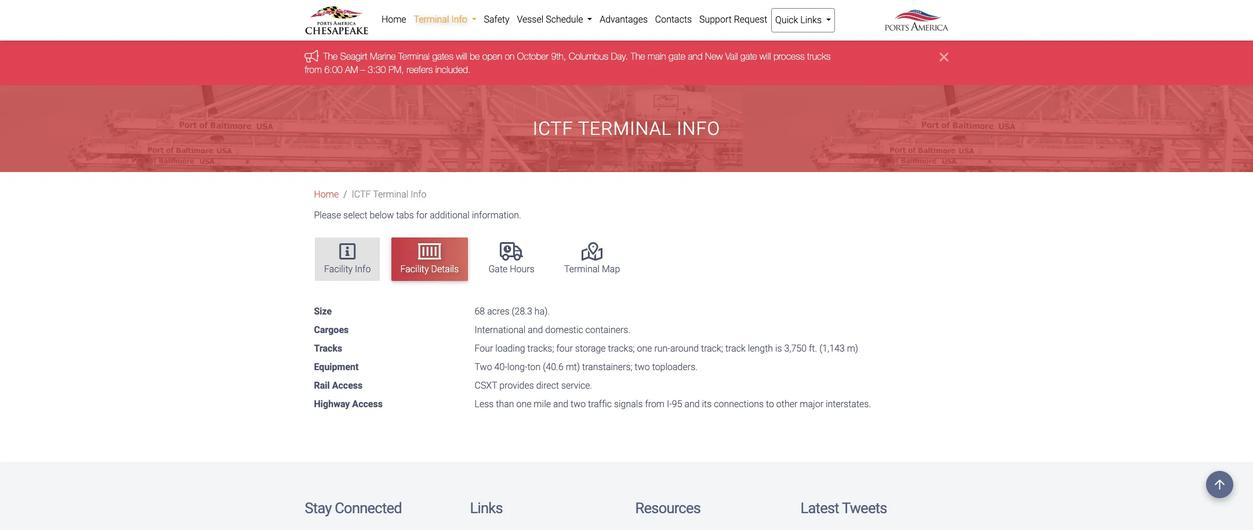 Task type: locate. For each thing, give the bounding box(es) containing it.
1 vertical spatial access
[[352, 399, 383, 410]]

1 horizontal spatial ictf terminal info
[[533, 118, 720, 140]]

0 horizontal spatial from
[[305, 64, 322, 75]]

access for rail access
[[332, 381, 363, 392]]

safety link
[[480, 8, 513, 31]]

1 horizontal spatial the
[[631, 51, 645, 62]]

info
[[451, 14, 467, 25], [677, 118, 720, 140], [411, 189, 427, 200], [355, 264, 371, 275]]

home for the bottom home link
[[314, 189, 339, 200]]

9th,
[[551, 51, 566, 62]]

less than one mile and two traffic signals from i-95 and its connections to other major interstates.
[[475, 399, 871, 410]]

terminal info
[[414, 14, 470, 25]]

vessel
[[517, 14, 544, 25]]

1 facility from the left
[[324, 264, 353, 275]]

track;
[[701, 344, 723, 355]]

1 horizontal spatial facility
[[401, 264, 429, 275]]

additional
[[430, 210, 470, 221]]

access down "rail access"
[[352, 399, 383, 410]]

quick
[[776, 15, 798, 26]]

marine
[[370, 51, 396, 62]]

1 vertical spatial ictf terminal info
[[352, 189, 427, 200]]

containers.
[[586, 325, 631, 336]]

0 vertical spatial access
[[332, 381, 363, 392]]

contacts link
[[652, 8, 696, 31]]

other
[[777, 399, 798, 410]]

from left i-
[[645, 399, 665, 410]]

advantages
[[600, 14, 648, 25]]

ton
[[528, 362, 541, 373]]

new
[[705, 51, 723, 62]]

csxt
[[475, 381, 497, 392]]

facility for facility details
[[401, 264, 429, 275]]

gates
[[432, 51, 454, 62]]

and left its
[[685, 399, 700, 410]]

toploaders.
[[652, 362, 698, 373]]

1 horizontal spatial home link
[[378, 8, 410, 31]]

1 vertical spatial home
[[314, 189, 339, 200]]

0 horizontal spatial tracks;
[[528, 344, 554, 355]]

1 tracks; from the left
[[528, 344, 554, 355]]

0 horizontal spatial the
[[323, 51, 338, 62]]

tabs
[[396, 210, 414, 221]]

am
[[345, 64, 358, 75]]

facility left details
[[401, 264, 429, 275]]

2 facility from the left
[[401, 264, 429, 275]]

day.
[[611, 51, 628, 62]]

0 horizontal spatial gate
[[669, 51, 686, 62]]

0 vertical spatial home
[[382, 14, 406, 25]]

1 horizontal spatial two
[[635, 362, 650, 373]]

0 vertical spatial one
[[637, 344, 652, 355]]

home
[[382, 14, 406, 25], [314, 189, 339, 200]]

0 vertical spatial ictf terminal info
[[533, 118, 720, 140]]

0 vertical spatial ictf
[[533, 118, 573, 140]]

tracks; up ton
[[528, 344, 554, 355]]

2 gate from the left
[[741, 51, 757, 62]]

i-
[[667, 399, 672, 410]]

advantages link
[[596, 8, 652, 31]]

one left run-
[[637, 344, 652, 355]]

go to top image
[[1206, 472, 1234, 499]]

two down service.
[[571, 399, 586, 410]]

0 vertical spatial two
[[635, 362, 650, 373]]

0 horizontal spatial home
[[314, 189, 339, 200]]

1 horizontal spatial gate
[[741, 51, 757, 62]]

one left 'mile'
[[516, 399, 532, 410]]

the seagirt marine terminal gates will be open on october 9th, columbus day. the main gate and new vail gate will process trucks from 6:00 am – 3:30 pm, reefers included. alert
[[0, 41, 1253, 85]]

1 horizontal spatial tracks;
[[608, 344, 635, 355]]

0 horizontal spatial home link
[[314, 189, 339, 200]]

please select below tabs for additional information.
[[314, 210, 521, 221]]

1 vertical spatial from
[[645, 399, 665, 410]]

schedule
[[546, 14, 583, 25]]

1 vertical spatial two
[[571, 399, 586, 410]]

latest
[[801, 500, 839, 518]]

0 horizontal spatial two
[[571, 399, 586, 410]]

tracks; down containers.
[[608, 344, 635, 355]]

connections
[[714, 399, 764, 410]]

two
[[635, 362, 650, 373], [571, 399, 586, 410]]

facility info link
[[315, 238, 380, 281]]

highway access
[[314, 399, 383, 410]]

1 horizontal spatial from
[[645, 399, 665, 410]]

two
[[475, 362, 492, 373]]

acres
[[487, 306, 510, 317]]

october
[[517, 51, 549, 62]]

ft.
[[809, 344, 817, 355]]

(40.6
[[543, 362, 564, 373]]

terminal inside the seagirt marine terminal gates will be open on october 9th, columbus day. the main gate and new vail gate will process trucks from 6:00 am – 3:30 pm, reefers included.
[[399, 51, 430, 62]]

facility for facility info
[[324, 264, 353, 275]]

the right the day.
[[631, 51, 645, 62]]

below
[[370, 210, 394, 221]]

0 horizontal spatial one
[[516, 399, 532, 410]]

terminal
[[414, 14, 449, 25], [399, 51, 430, 62], [578, 118, 672, 140], [373, 189, 408, 200], [564, 264, 600, 275]]

for
[[416, 210, 428, 221]]

from down bullhorn 'icon'
[[305, 64, 322, 75]]

quick links link
[[771, 8, 835, 32]]

and
[[688, 51, 703, 62], [528, 325, 543, 336], [553, 399, 568, 410], [685, 399, 700, 410]]

be
[[470, 51, 480, 62]]

and inside the seagirt marine terminal gates will be open on october 9th, columbus day. the main gate and new vail gate will process trucks from 6:00 am – 3:30 pm, reefers included.
[[688, 51, 703, 62]]

2 tracks; from the left
[[608, 344, 635, 355]]

6:00
[[324, 64, 343, 75]]

support request link
[[696, 8, 771, 31]]

access up highway access on the bottom left
[[332, 381, 363, 392]]

–
[[361, 64, 365, 75]]

1 horizontal spatial one
[[637, 344, 652, 355]]

access
[[332, 381, 363, 392], [352, 399, 383, 410]]

1 vertical spatial home link
[[314, 189, 339, 200]]

home up marine
[[382, 14, 406, 25]]

home for home link to the top
[[382, 14, 406, 25]]

terminal info link
[[410, 8, 480, 31]]

the up 6:00
[[323, 51, 338, 62]]

two 40-long-ton (40.6 mt) transtainers; two toploaders.
[[475, 362, 698, 373]]

rail
[[314, 381, 330, 392]]

equipment
[[314, 362, 359, 373]]

and down ha).
[[528, 325, 543, 336]]

vessel schedule link
[[513, 8, 596, 31]]

gate right vail
[[741, 51, 757, 62]]

will left "process"
[[760, 51, 771, 62]]

select
[[343, 210, 368, 221]]

40-
[[494, 362, 507, 373]]

close image
[[940, 50, 949, 64]]

1 horizontal spatial home
[[382, 14, 406, 25]]

1 horizontal spatial ictf
[[533, 118, 573, 140]]

2 will from the left
[[760, 51, 771, 62]]

main
[[648, 51, 666, 62]]

included.
[[435, 64, 471, 75]]

1 horizontal spatial will
[[760, 51, 771, 62]]

tracks;
[[528, 344, 554, 355], [608, 344, 635, 355]]

from inside the seagirt marine terminal gates will be open on october 9th, columbus day. the main gate and new vail gate will process trucks from 6:00 am – 3:30 pm, reefers included.
[[305, 64, 322, 75]]

home link up marine
[[378, 8, 410, 31]]

cargoes
[[314, 325, 349, 336]]

two down four loading tracks; four storage tracks; one run-around track; track length is 3,750 ft. (1,143 m)
[[635, 362, 650, 373]]

0 horizontal spatial links
[[470, 500, 503, 518]]

ictf
[[533, 118, 573, 140], [352, 189, 371, 200]]

the seagirt marine terminal gates will be open on october 9th, columbus day. the main gate and new vail gate will process trucks from 6:00 am – 3:30 pm, reefers included.
[[305, 51, 831, 75]]

home link up please in the left of the page
[[314, 189, 339, 200]]

seagirt
[[340, 51, 367, 62]]

0 horizontal spatial will
[[456, 51, 467, 62]]

1 will from the left
[[456, 51, 467, 62]]

mt)
[[566, 362, 580, 373]]

home link
[[378, 8, 410, 31], [314, 189, 339, 200]]

resources
[[635, 500, 701, 518]]

1 vertical spatial links
[[470, 500, 503, 518]]

0 horizontal spatial facility
[[324, 264, 353, 275]]

on
[[505, 51, 515, 62]]

stay
[[305, 500, 332, 518]]

and left new
[[688, 51, 703, 62]]

rail access
[[314, 381, 363, 392]]

0 vertical spatial from
[[305, 64, 322, 75]]

info inside "facility info" link
[[355, 264, 371, 275]]

gate right main
[[669, 51, 686, 62]]

facility up the size
[[324, 264, 353, 275]]

pm,
[[389, 64, 404, 75]]

tab list
[[309, 232, 949, 287]]

four
[[475, 344, 493, 355]]

will left be
[[456, 51, 467, 62]]

tracks
[[314, 344, 342, 355]]

0 horizontal spatial ictf
[[352, 189, 371, 200]]

home up please in the left of the page
[[314, 189, 339, 200]]

1 gate from the left
[[669, 51, 686, 62]]

1 horizontal spatial links
[[801, 15, 822, 26]]

highway
[[314, 399, 350, 410]]



Task type: describe. For each thing, give the bounding box(es) containing it.
storage
[[575, 344, 606, 355]]

0 vertical spatial links
[[801, 15, 822, 26]]

info inside terminal info link
[[451, 14, 467, 25]]

interstates.
[[826, 399, 871, 410]]

international and domestic containers.
[[475, 325, 631, 336]]

signals
[[614, 399, 643, 410]]

service.
[[561, 381, 592, 392]]

reefers
[[407, 64, 433, 75]]

details
[[431, 264, 459, 275]]

ha).
[[535, 306, 550, 317]]

loading
[[496, 344, 525, 355]]

open
[[482, 51, 502, 62]]

m)
[[847, 344, 858, 355]]

1 the from the left
[[323, 51, 338, 62]]

domestic
[[545, 325, 583, 336]]

support
[[699, 14, 732, 25]]

terminal map
[[564, 264, 620, 275]]

around
[[670, 344, 699, 355]]

length
[[748, 344, 773, 355]]

0 vertical spatial home link
[[378, 8, 410, 31]]

than
[[496, 399, 514, 410]]

is
[[775, 344, 782, 355]]

run-
[[654, 344, 670, 355]]

less
[[475, 399, 494, 410]]

1 vertical spatial one
[[516, 399, 532, 410]]

95
[[672, 399, 682, 410]]

request
[[734, 14, 768, 25]]

transtainers;
[[582, 362, 633, 373]]

four loading tracks; four storage tracks; one run-around track; track length is 3,750 ft. (1,143 m)
[[475, 344, 858, 355]]

3:30
[[368, 64, 386, 75]]

tweets
[[842, 500, 887, 518]]

connected
[[335, 500, 402, 518]]

process
[[774, 51, 805, 62]]

support request
[[699, 14, 768, 25]]

the seagirt marine terminal gates will be open on october 9th, columbus day. the main gate and new vail gate will process trucks from 6:00 am – 3:30 pm, reefers included. link
[[305, 51, 831, 75]]

(1,143
[[820, 344, 845, 355]]

contacts
[[655, 14, 692, 25]]

please
[[314, 210, 341, 221]]

gate
[[489, 264, 508, 275]]

stay connected
[[305, 500, 402, 518]]

2 the from the left
[[631, 51, 645, 62]]

68 acres (28.3 ha).
[[475, 306, 550, 317]]

bullhorn image
[[305, 50, 323, 63]]

quick links
[[776, 15, 824, 26]]

hours
[[510, 264, 535, 275]]

major
[[800, 399, 824, 410]]

csxt provides direct service.
[[475, 381, 592, 392]]

0 horizontal spatial ictf terminal info
[[352, 189, 427, 200]]

1 vertical spatial ictf
[[352, 189, 371, 200]]

traffic
[[588, 399, 612, 410]]

vail
[[726, 51, 738, 62]]

information.
[[472, 210, 521, 221]]

latest tweets
[[801, 500, 887, 518]]

map
[[602, 264, 620, 275]]

to
[[766, 399, 774, 410]]

facility details link
[[391, 238, 468, 281]]

direct
[[536, 381, 559, 392]]

its
[[702, 399, 712, 410]]

mile
[[534, 399, 551, 410]]

tab list containing facility info
[[309, 232, 949, 287]]

(28.3
[[512, 306, 532, 317]]

four
[[556, 344, 573, 355]]

long-
[[507, 362, 528, 373]]

gate hours
[[489, 264, 535, 275]]

and right 'mile'
[[553, 399, 568, 410]]

provides
[[500, 381, 534, 392]]

access for highway access
[[352, 399, 383, 410]]

international
[[475, 325, 526, 336]]

trucks
[[807, 51, 831, 62]]



Task type: vqa. For each thing, say whether or not it's contained in the screenshot.
PM
no



